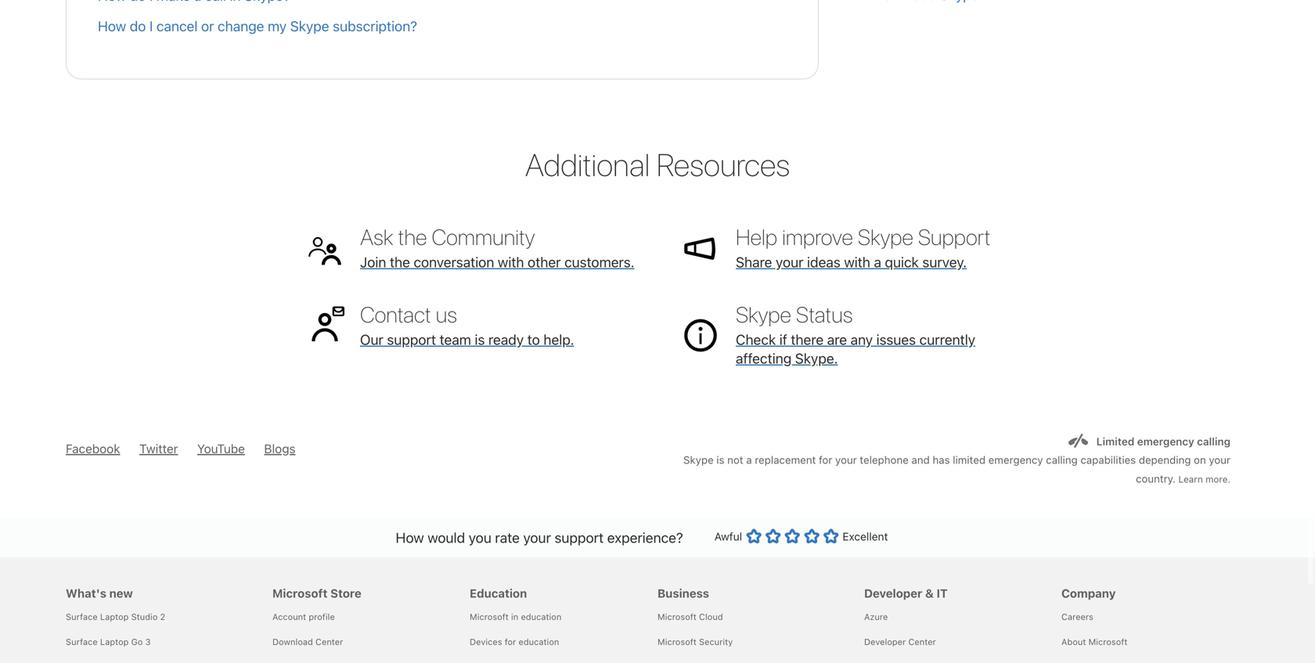 Task type: vqa. For each thing, say whether or not it's contained in the screenshot.
Developer's Center
yes



Task type: locate. For each thing, give the bounding box(es) containing it.
skype right 'my'
[[290, 18, 329, 34]]

1 center from the left
[[315, 637, 343, 647]]

what's
[[66, 586, 106, 600]]

microsoft up devices
[[470, 612, 509, 622]]

0 vertical spatial support
[[387, 331, 436, 348]]

2 laptop from the top
[[100, 637, 129, 647]]

0 horizontal spatial for
[[505, 637, 516, 647]]

with inside ask the community join the conversation with other customers.
[[498, 254, 524, 270]]

is
[[475, 331, 485, 348], [717, 454, 725, 466]]

1 vertical spatial for
[[505, 637, 516, 647]]

with right ideas
[[844, 254, 870, 270]]

developer down azure link
[[864, 637, 906, 647]]

the
[[398, 224, 427, 250], [390, 254, 410, 270]]

1 vertical spatial support
[[555, 529, 604, 546]]

footer resource links element
[[0, 557, 1315, 663]]

developer
[[864, 586, 922, 600], [864, 637, 906, 647]]

1 with from the left
[[498, 254, 524, 270]]

a inside limited emergency calling skype is not a replacement for your telephone and has limited emergency calling capabilities depending on your country.
[[746, 454, 752, 466]]

business
[[658, 586, 709, 600]]

laptop down new
[[100, 612, 129, 622]]

emergency up depending
[[1137, 435, 1194, 448]]

developer up azure
[[864, 586, 922, 600]]

1 vertical spatial is
[[717, 454, 725, 466]]

0 vertical spatial how
[[98, 18, 126, 34]]

skype inside help improve skype support share your ideas with a quick survey.
[[858, 224, 913, 250]]

2 surface from the top
[[66, 637, 98, 647]]

center down &
[[908, 637, 936, 647]]

skype inside "skype status check if there are any issues currently affecting skype."
[[736, 301, 791, 327]]

awful
[[715, 530, 742, 543]]

emergency right limited on the right bottom
[[989, 454, 1043, 466]]

0 horizontal spatial center
[[315, 637, 343, 647]]

1 vertical spatial surface
[[66, 637, 98, 647]]

education down microsoft in education
[[519, 637, 559, 647]]

surface down the surface laptop studio 2 'link'
[[66, 637, 98, 647]]

0 vertical spatial surface
[[66, 612, 98, 622]]

0 horizontal spatial with
[[498, 254, 524, 270]]

the right ask
[[398, 224, 427, 250]]

1 surface from the top
[[66, 612, 98, 622]]

for inside footer resource links "element"
[[505, 637, 516, 647]]

1 laptop from the top
[[100, 612, 129, 622]]

0 vertical spatial developer
[[864, 586, 922, 600]]

issues
[[877, 331, 916, 348]]

my
[[268, 18, 287, 34]]

surface laptop studio 2
[[66, 612, 165, 622]]

emergency
[[1137, 435, 1194, 448], [989, 454, 1043, 466]]

would
[[428, 529, 465, 546]]

how
[[98, 18, 126, 34], [396, 529, 424, 546]]

what's new
[[66, 586, 133, 600]]

how left would
[[396, 529, 424, 546]]

microsoft down business
[[658, 612, 697, 622]]

center for developer
[[908, 637, 936, 647]]

how left do
[[98, 18, 126, 34]]

your left ideas
[[776, 254, 804, 270]]

1 horizontal spatial is
[[717, 454, 725, 466]]

1 horizontal spatial with
[[844, 254, 870, 270]]

skype
[[290, 18, 329, 34], [858, 224, 913, 250], [736, 301, 791, 327], [683, 454, 714, 466]]

cancel
[[156, 18, 198, 34]]

calling up the 'on'
[[1197, 435, 1231, 448]]

is right team
[[475, 331, 485, 348]]

2 with from the left
[[844, 254, 870, 270]]

careers link
[[1062, 612, 1094, 622]]

1 horizontal spatial emergency
[[1137, 435, 1194, 448]]

microsoft inside heading
[[272, 586, 328, 600]]

contact us our support team is ready to help.
[[360, 301, 574, 348]]

microsoft down microsoft cloud link
[[658, 637, 697, 647]]

affecting
[[736, 350, 792, 367]]

account
[[272, 612, 306, 622]]

youtube link
[[197, 441, 245, 456]]

skype left not
[[683, 454, 714, 466]]

in
[[511, 612, 518, 622]]

0 horizontal spatial calling
[[1046, 454, 1078, 466]]

for right devices
[[505, 637, 516, 647]]

with left other
[[498, 254, 524, 270]]

1 horizontal spatial support
[[555, 529, 604, 546]]

microsoft for microsoft cloud
[[658, 612, 697, 622]]

1 horizontal spatial for
[[819, 454, 832, 466]]

support inside contact us our support team is ready to help.
[[387, 331, 436, 348]]

0 vertical spatial education
[[521, 612, 562, 622]]

0 vertical spatial is
[[475, 331, 485, 348]]

limited
[[953, 454, 986, 466]]

1 vertical spatial laptop
[[100, 637, 129, 647]]

with inside help improve skype support share your ideas with a quick survey.
[[844, 254, 870, 270]]

about microsoft
[[1062, 637, 1128, 647]]

about
[[1062, 637, 1086, 647]]

developer for developer center
[[864, 637, 906, 647]]

it
[[937, 586, 948, 600]]

check
[[736, 331, 776, 348]]

additional
[[525, 146, 650, 183]]

laptop left "go"
[[100, 637, 129, 647]]

0 horizontal spatial emergency
[[989, 454, 1043, 466]]

go
[[131, 637, 143, 647]]

support down contact
[[387, 331, 436, 348]]

surface for surface laptop studio 2
[[66, 612, 98, 622]]

skype up check
[[736, 301, 791, 327]]

0 horizontal spatial how
[[98, 18, 126, 34]]

any
[[851, 331, 873, 348]]

country.
[[1136, 473, 1176, 485]]

2 option from the left
[[765, 529, 781, 544]]

1 vertical spatial education
[[519, 637, 559, 647]]

your up 'more.'
[[1209, 454, 1231, 466]]

how for how do i cancel or change my skype subscription?
[[98, 18, 126, 34]]

microsoft
[[272, 586, 328, 600], [470, 612, 509, 622], [658, 612, 697, 622], [658, 637, 697, 647], [1089, 637, 1128, 647]]

laptop
[[100, 612, 129, 622], [100, 637, 129, 647]]

calling left capabilities
[[1046, 454, 1078, 466]]

other
[[528, 254, 561, 270]]

microsoft in education link
[[470, 612, 562, 622]]

0 horizontal spatial a
[[746, 454, 752, 466]]

1 developer from the top
[[864, 586, 922, 600]]

the right join
[[390, 254, 410, 270]]

more.
[[1206, 474, 1231, 485]]

limited emergency calling skype is not a replacement for your telephone and has limited emergency calling capabilities depending on your country.
[[683, 435, 1231, 485]]

1 horizontal spatial how
[[396, 529, 424, 546]]

support
[[918, 224, 991, 250]]

and
[[912, 454, 930, 466]]

developer inside heading
[[864, 586, 922, 600]]

1 horizontal spatial center
[[908, 637, 936, 647]]

1 vertical spatial the
[[390, 254, 410, 270]]

facebook link
[[66, 441, 120, 456]]

is left not
[[717, 454, 725, 466]]

education right in
[[521, 612, 562, 622]]

developer & it heading
[[864, 557, 1043, 604]]

company
[[1062, 586, 1116, 600]]

quick
[[885, 254, 919, 270]]

&
[[925, 586, 934, 600]]

0 horizontal spatial is
[[475, 331, 485, 348]]

1 vertical spatial a
[[746, 454, 752, 466]]

studio
[[131, 612, 158, 622]]

microsoft cloud
[[658, 612, 723, 622]]

a left quick on the right top of the page
[[874, 254, 881, 270]]

0 horizontal spatial support
[[387, 331, 436, 348]]

1 vertical spatial how
[[396, 529, 424, 546]]

skype up quick on the right top of the page
[[858, 224, 913, 250]]

laptop for studio
[[100, 612, 129, 622]]

blogs
[[264, 441, 296, 456]]

center for microsoft
[[315, 637, 343, 647]]

skype inside how do i cancel or change my skype subscription? link
[[290, 18, 329, 34]]

education for devices for education
[[519, 637, 559, 647]]

i
[[150, 18, 153, 34]]

join
[[360, 254, 386, 270]]

is inside contact us our support team is ready to help.
[[475, 331, 485, 348]]

0 vertical spatial the
[[398, 224, 427, 250]]

1 horizontal spatial calling
[[1197, 435, 1231, 448]]

option
[[746, 529, 762, 544], [765, 529, 781, 544], [785, 529, 800, 544], [804, 529, 819, 544], [823, 529, 839, 544]]

support up education heading
[[555, 529, 604, 546]]

microsoft security link
[[658, 637, 733, 647]]

2 center from the left
[[908, 637, 936, 647]]

0 vertical spatial calling
[[1197, 435, 1231, 448]]

1 horizontal spatial a
[[874, 254, 881, 270]]

microsoft up account profile link at the left bottom of page
[[272, 586, 328, 600]]

a right not
[[746, 454, 752, 466]]

download center link
[[272, 637, 343, 647]]

youtube
[[197, 441, 245, 456]]

surface down what's
[[66, 612, 98, 622]]

support
[[387, 331, 436, 348], [555, 529, 604, 546]]

a
[[874, 254, 881, 270], [746, 454, 752, 466]]

conversation
[[414, 254, 494, 270]]

your inside help improve skype support share your ideas with a quick survey.
[[776, 254, 804, 270]]

has
[[933, 454, 950, 466]]

your
[[776, 254, 804, 270], [835, 454, 857, 466], [1209, 454, 1231, 466], [523, 529, 551, 546]]

status
[[796, 301, 853, 327]]

2 developer from the top
[[864, 637, 906, 647]]

0 vertical spatial for
[[819, 454, 832, 466]]

surface laptop go 3 link
[[66, 637, 151, 647]]

profile
[[309, 612, 335, 622]]

0 vertical spatial laptop
[[100, 612, 129, 622]]

0 vertical spatial a
[[874, 254, 881, 270]]

microsoft cloud link
[[658, 612, 723, 622]]

center down 'profile'
[[315, 637, 343, 647]]

for right replacement
[[819, 454, 832, 466]]

1 vertical spatial developer
[[864, 637, 906, 647]]

subscription?
[[333, 18, 417, 34]]

twitter link
[[139, 441, 178, 456]]

center
[[315, 637, 343, 647], [908, 637, 936, 647]]

skype status check if there are any issues currently affecting skype.
[[736, 301, 975, 367]]



Task type: describe. For each thing, give the bounding box(es) containing it.
microsoft in education
[[470, 612, 562, 622]]

download
[[272, 637, 313, 647]]

education
[[470, 586, 527, 600]]

how would you rate your support experience? list box
[[746, 525, 839, 553]]

0 vertical spatial emergency
[[1137, 435, 1194, 448]]

excellent
[[843, 530, 888, 543]]

experience?
[[607, 529, 683, 546]]

help improve skype support share your ideas with a quick survey.
[[736, 224, 991, 270]]

surface laptop studio 2 link
[[66, 612, 165, 622]]

depending
[[1139, 454, 1191, 466]]

2
[[160, 612, 165, 622]]

microsoft security
[[658, 637, 733, 647]]

5 option from the left
[[823, 529, 839, 544]]

azure
[[864, 612, 888, 622]]

developer center link
[[864, 637, 936, 647]]

surface for surface laptop go 3
[[66, 637, 98, 647]]

microsoft for microsoft in education
[[470, 612, 509, 622]]

developer for developer & it
[[864, 586, 922, 600]]

our
[[360, 331, 383, 348]]

skype inside limited emergency calling skype is not a replacement for your telephone and has limited emergency calling capabilities depending on your country.
[[683, 454, 714, 466]]

a inside help improve skype support share your ideas with a quick survey.
[[874, 254, 881, 270]]

what's new heading
[[66, 557, 254, 604]]

ideas
[[807, 254, 841, 270]]

are
[[827, 331, 847, 348]]

store
[[330, 586, 362, 600]]

cloud
[[699, 612, 723, 622]]

business heading
[[658, 557, 845, 604]]

education heading
[[470, 557, 648, 604]]

there
[[791, 331, 824, 348]]

resources
[[657, 146, 790, 183]]

rate
[[495, 529, 520, 546]]

team
[[440, 331, 471, 348]]

azure link
[[864, 612, 888, 622]]

developer & it
[[864, 586, 948, 600]]

survey.
[[922, 254, 967, 270]]

devices for education link
[[470, 637, 559, 647]]

learn
[[1179, 474, 1203, 485]]

how for how would you rate your support experience?
[[396, 529, 424, 546]]

community
[[432, 224, 535, 250]]

us
[[436, 301, 457, 327]]

if
[[780, 331, 787, 348]]

not
[[727, 454, 743, 466]]

3
[[145, 637, 151, 647]]

1 vertical spatial emergency
[[989, 454, 1043, 466]]

4 option from the left
[[804, 529, 819, 544]]

learn more. link
[[1179, 474, 1231, 485]]

customers.
[[564, 254, 634, 270]]

capabilities
[[1081, 454, 1136, 466]]

surface laptop go 3
[[66, 637, 151, 647]]

careers
[[1062, 612, 1094, 622]]

education for microsoft in education
[[521, 612, 562, 622]]

on
[[1194, 454, 1206, 466]]

twitter
[[139, 441, 178, 456]]

learn more.
[[1179, 474, 1231, 485]]

help
[[736, 224, 777, 250]]

change
[[218, 18, 264, 34]]

how would you rate your support experience?
[[396, 529, 683, 546]]

blogs link
[[264, 441, 296, 456]]

microsoft for microsoft store
[[272, 586, 328, 600]]

download center
[[272, 637, 343, 647]]

limited
[[1097, 435, 1135, 448]]

company heading
[[1062, 557, 1240, 604]]

devices for education
[[470, 637, 559, 647]]

you
[[469, 529, 492, 546]]

facebook
[[66, 441, 120, 456]]

microsoft store heading
[[272, 557, 451, 604]]

security
[[699, 637, 733, 647]]

laptop for go
[[100, 637, 129, 647]]

your left telephone
[[835, 454, 857, 466]]

contact
[[360, 301, 431, 327]]

ask the community join the conversation with other customers.
[[360, 224, 634, 270]]

account profile link
[[272, 612, 335, 622]]

is inside limited emergency calling skype is not a replacement for your telephone and has limited emergency calling capabilities depending on your country.
[[717, 454, 725, 466]]

microsoft for microsoft security
[[658, 637, 697, 647]]

currently
[[920, 331, 975, 348]]

your right rate
[[523, 529, 551, 546]]

microsoft store
[[272, 586, 362, 600]]

telephone
[[860, 454, 909, 466]]

3 option from the left
[[785, 529, 800, 544]]

ready
[[488, 331, 524, 348]]

microsoft right the about
[[1089, 637, 1128, 647]]

new
[[109, 586, 133, 600]]

about microsoft link
[[1062, 637, 1128, 647]]

improve
[[782, 224, 853, 250]]

1 vertical spatial calling
[[1046, 454, 1078, 466]]

to
[[527, 331, 540, 348]]

additional resources
[[525, 146, 790, 183]]

devices
[[470, 637, 502, 647]]

ask
[[360, 224, 393, 250]]

replacement
[[755, 454, 816, 466]]

skype.
[[795, 350, 838, 367]]

for inside limited emergency calling skype is not a replacement for your telephone and has limited emergency calling capabilities depending on your country.
[[819, 454, 832, 466]]

how do i cancel or change my skype subscription?
[[98, 18, 417, 34]]

account profile
[[272, 612, 335, 622]]

or
[[201, 18, 214, 34]]

1 option from the left
[[746, 529, 762, 544]]



